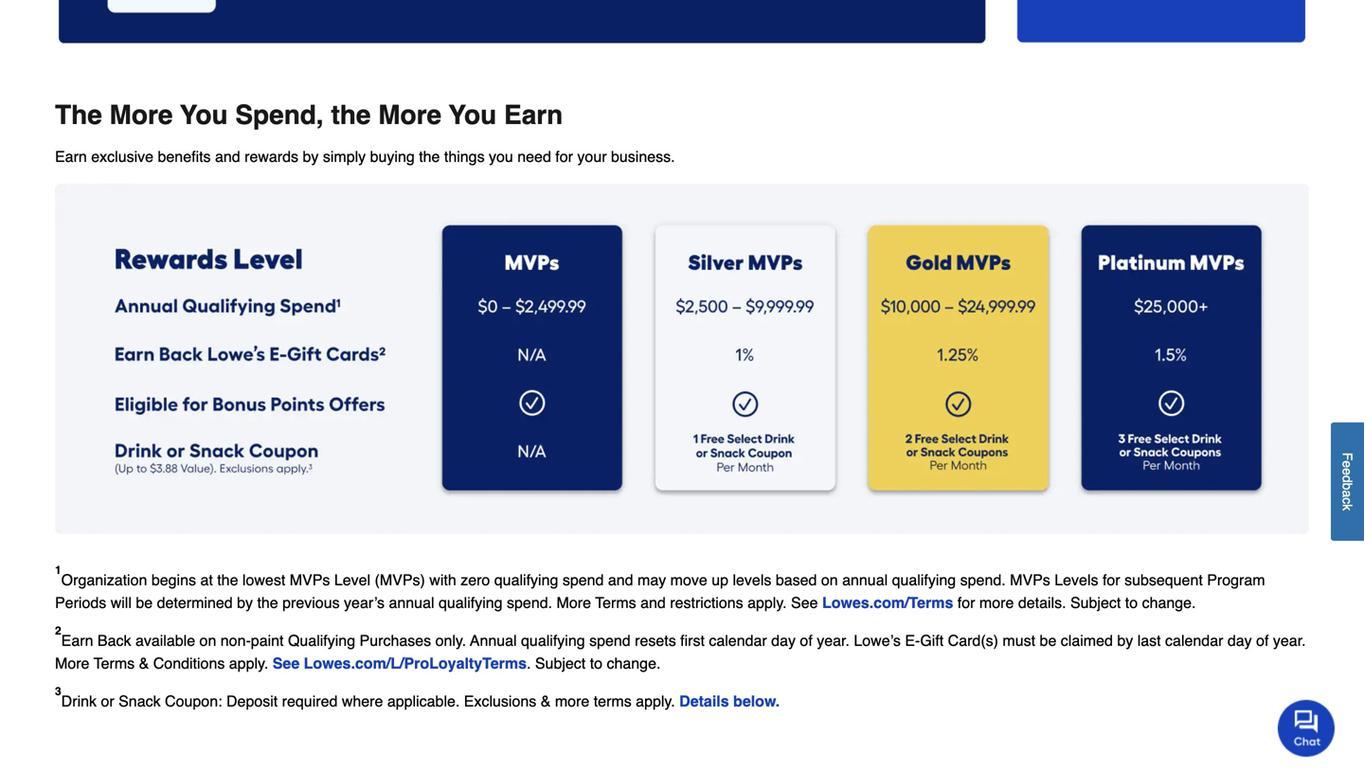 Task type: locate. For each thing, give the bounding box(es) containing it.
1 vertical spatial terms
[[94, 654, 135, 672]]

by left simply
[[303, 148, 319, 165]]

spend inside 1 organization begins at the lowest mvps level (mvps) with zero qualifying spend and may move up levels based on annual qualifying spend. mvps levels for subsequent program periods will be determined by the previous year's annual qualifying spend. more terms and restrictions apply. see
[[563, 571, 604, 589]]

coupon:
[[165, 692, 222, 710]]

the up simply
[[331, 100, 371, 130]]

be
[[136, 594, 153, 611], [1040, 632, 1057, 649]]

0 horizontal spatial year.
[[817, 632, 850, 649]]

0 horizontal spatial for
[[555, 148, 573, 165]]

0 horizontal spatial apply.
[[229, 654, 268, 672]]

mvps up the previous
[[290, 571, 330, 589]]

1 vertical spatial by
[[237, 594, 253, 611]]

1 vertical spatial &
[[541, 692, 551, 710]]

apply. right terms
[[636, 692, 675, 710]]

1 vertical spatial to
[[590, 654, 603, 672]]

1 e from the top
[[1340, 461, 1355, 468]]

change. down 'subsequent'
[[1142, 594, 1196, 611]]

the
[[331, 100, 371, 130], [419, 148, 440, 165], [217, 571, 238, 589], [257, 594, 278, 611]]

1 vertical spatial and
[[608, 571, 633, 589]]

1 horizontal spatial year.
[[1273, 632, 1306, 649]]

1 vertical spatial annual
[[389, 594, 434, 611]]

0 vertical spatial spend
[[563, 571, 604, 589]]

be right must
[[1040, 632, 1057, 649]]

of down based
[[800, 632, 813, 649]]

earn down the
[[55, 148, 87, 165]]

organization
[[61, 571, 147, 589]]

1 horizontal spatial see
[[791, 594, 818, 611]]

b
[[1340, 483, 1355, 490]]

sign up for m v p's pro rewards today for exclusive benefits that help level up your business. image
[[59, 0, 986, 43]]

day down based
[[771, 632, 796, 649]]

at
[[200, 571, 213, 589]]

1 horizontal spatial on
[[821, 571, 838, 589]]

0 vertical spatial by
[[303, 148, 319, 165]]

and right benefits
[[215, 148, 240, 165]]

terms inside the 2 earn back available on non-paint qualifying purchases only. annual qualifying spend resets first calendar day of year. lowe's e-gift card(s) must be claimed by last calendar day of year. more terms & conditions apply.
[[94, 654, 135, 672]]

0 horizontal spatial more
[[555, 692, 589, 710]]

chat invite button image
[[1278, 699, 1336, 757]]

spend. up the annual
[[507, 594, 552, 611]]

0 vertical spatial be
[[136, 594, 153, 611]]

apply. inside 1 organization begins at the lowest mvps level (mvps) with zero qualifying spend and may move up levels based on annual qualifying spend. mvps levels for subsequent program periods will be determined by the previous year's annual qualifying spend. more terms and restrictions apply. see
[[747, 594, 787, 611]]

to up terms
[[590, 654, 603, 672]]

program
[[1207, 571, 1265, 589]]

e-
[[905, 632, 920, 649]]

0 vertical spatial and
[[215, 148, 240, 165]]

terms
[[595, 594, 636, 611], [94, 654, 135, 672]]

2 day from the left
[[1228, 632, 1252, 649]]

0 vertical spatial see
[[791, 594, 818, 611]]

2 year. from the left
[[1273, 632, 1306, 649]]

1 horizontal spatial mvps
[[1010, 571, 1050, 589]]

f e e d b a c k button
[[1331, 422, 1364, 541]]

the
[[55, 100, 102, 130]]

and down may
[[640, 594, 666, 611]]

0 horizontal spatial calendar
[[709, 632, 767, 649]]

subject down levels on the right bottom of page
[[1070, 594, 1121, 611]]

earn up need
[[504, 100, 563, 130]]

and left may
[[608, 571, 633, 589]]

1 vertical spatial for
[[1103, 571, 1120, 589]]

1 horizontal spatial &
[[541, 692, 551, 710]]

spend left resets
[[589, 632, 631, 649]]

1 horizontal spatial by
[[303, 148, 319, 165]]

1 horizontal spatial annual
[[842, 571, 888, 589]]

lowes.com/l/proloyaltyterms
[[304, 654, 527, 672]]

1 horizontal spatial terms
[[595, 594, 636, 611]]

terms up resets
[[595, 594, 636, 611]]

change.
[[1142, 594, 1196, 611], [607, 654, 661, 672]]

0 vertical spatial &
[[139, 654, 149, 672]]

paint
[[251, 632, 284, 649]]

for inside 1 organization begins at the lowest mvps level (mvps) with zero qualifying spend and may move up levels based on annual qualifying spend. mvps levels for subsequent program periods will be determined by the previous year's annual qualifying spend. more terms and restrictions apply. see
[[1103, 571, 1120, 589]]

be inside the 2 earn back available on non-paint qualifying purchases only. annual qualifying spend resets first calendar day of year. lowe's e-gift card(s) must be claimed by last calendar day of year. more terms & conditions apply.
[[1040, 632, 1057, 649]]

on left non-
[[199, 632, 216, 649]]

apply. down levels
[[747, 594, 787, 611]]

rewards
[[245, 148, 298, 165]]

annual
[[470, 632, 517, 649]]

of
[[800, 632, 813, 649], [1256, 632, 1269, 649]]

spend inside the 2 earn back available on non-paint qualifying purchases only. annual qualifying spend resets first calendar day of year. lowe's e-gift card(s) must be claimed by last calendar day of year. more terms & conditions apply.
[[589, 632, 631, 649]]

1 vertical spatial on
[[199, 632, 216, 649]]

based
[[776, 571, 817, 589]]

subsequent
[[1124, 571, 1203, 589]]

to down 'subsequent'
[[1125, 594, 1138, 611]]

exclusive
[[91, 148, 154, 165]]

spend. up the lowes.com/terms for more details. subject to change.
[[960, 571, 1006, 589]]

for right levels on the right bottom of page
[[1103, 571, 1120, 589]]

year.
[[817, 632, 850, 649], [1273, 632, 1306, 649]]

the right at at the bottom
[[217, 571, 238, 589]]

1 horizontal spatial day
[[1228, 632, 1252, 649]]

up
[[712, 571, 728, 589]]

spend left may
[[563, 571, 604, 589]]

on inside the 2 earn back available on non-paint qualifying purchases only. annual qualifying spend resets first calendar day of year. lowe's e-gift card(s) must be claimed by last calendar day of year. more terms & conditions apply.
[[199, 632, 216, 649]]

lowes.com/terms link
[[822, 594, 953, 611]]

1 horizontal spatial of
[[1256, 632, 1269, 649]]

0 horizontal spatial mvps
[[290, 571, 330, 589]]

to
[[1125, 594, 1138, 611], [590, 654, 603, 672]]

3
[[55, 685, 61, 698]]

of down program
[[1256, 632, 1269, 649]]

you up things at the left top of the page
[[449, 100, 497, 130]]

qualifying right zero
[[494, 571, 558, 589]]

1 vertical spatial see
[[273, 654, 300, 672]]

e
[[1340, 461, 1355, 468], [1340, 468, 1355, 475]]

2 horizontal spatial by
[[1117, 632, 1133, 649]]

& inside the 2 earn back available on non-paint qualifying purchases only. annual qualifying spend resets first calendar day of year. lowe's e-gift card(s) must be claimed by last calendar day of year. more terms & conditions apply.
[[139, 654, 149, 672]]

2 vertical spatial for
[[958, 594, 975, 611]]

0 horizontal spatial by
[[237, 594, 253, 611]]

already have an account? convert your personal account to a pro business account. image
[[1016, 0, 1305, 43]]

you
[[489, 148, 513, 165]]

your
[[577, 148, 607, 165]]

a chart with yearly benefits for m v p's tiers. image
[[55, 183, 1309, 535]]

be inside 1 organization begins at the lowest mvps level (mvps) with zero qualifying spend and may move up levels based on annual qualifying spend. mvps levels for subsequent program periods will be determined by the previous year's annual qualifying spend. more terms and restrictions apply. see
[[136, 594, 153, 611]]

0 horizontal spatial you
[[180, 100, 228, 130]]

2 of from the left
[[1256, 632, 1269, 649]]

0 vertical spatial more
[[979, 594, 1014, 611]]

day
[[771, 632, 796, 649], [1228, 632, 1252, 649]]

by left last
[[1117, 632, 1133, 649]]

1 vertical spatial subject
[[535, 654, 586, 672]]

calendar
[[709, 632, 767, 649], [1165, 632, 1223, 649]]

0 vertical spatial to
[[1125, 594, 1138, 611]]

see inside 1 organization begins at the lowest mvps level (mvps) with zero qualifying spend and may move up levels based on annual qualifying spend. mvps levels for subsequent program periods will be determined by the previous year's annual qualifying spend. more terms and restrictions apply. see
[[791, 594, 818, 611]]

1 vertical spatial more
[[555, 692, 589, 710]]

1 vertical spatial change.
[[607, 654, 661, 672]]

the more you spend, the more you earn
[[55, 100, 563, 130]]

0 horizontal spatial spend.
[[507, 594, 552, 611]]

subject right . on the left of the page
[[535, 654, 586, 672]]

simply
[[323, 148, 366, 165]]

determined
[[157, 594, 233, 611]]

more
[[979, 594, 1014, 611], [555, 692, 589, 710]]

1 horizontal spatial calendar
[[1165, 632, 1223, 649]]

deposit
[[226, 692, 278, 710]]

day down program
[[1228, 632, 1252, 649]]

see down paint
[[273, 654, 300, 672]]

apply. down non-
[[229, 654, 268, 672]]

subject
[[1070, 594, 1121, 611], [535, 654, 586, 672]]

0 horizontal spatial &
[[139, 654, 149, 672]]

& right exclusions
[[541, 692, 551, 710]]

on
[[821, 571, 838, 589], [199, 632, 216, 649]]

must
[[1003, 632, 1035, 649]]

things
[[444, 148, 485, 165]]

spend.
[[960, 571, 1006, 589], [507, 594, 552, 611]]

qualifying up . on the left of the page
[[521, 632, 585, 649]]

1 vertical spatial spend
[[589, 632, 631, 649]]

qualifying
[[288, 632, 355, 649]]

1 horizontal spatial apply.
[[636, 692, 675, 710]]

1 horizontal spatial and
[[608, 571, 633, 589]]

1 vertical spatial earn
[[55, 148, 87, 165]]

annual
[[842, 571, 888, 589], [389, 594, 434, 611]]

calendar right last
[[1165, 632, 1223, 649]]

year. left lowe's
[[817, 632, 850, 649]]

more inside the 2 earn back available on non-paint qualifying purchases only. annual qualifying spend resets first calendar day of year. lowe's e-gift card(s) must be claimed by last calendar day of year. more terms & conditions apply.
[[55, 654, 89, 672]]

2 vertical spatial and
[[640, 594, 666, 611]]

required
[[282, 692, 338, 710]]

0 vertical spatial apply.
[[747, 594, 787, 611]]

terms inside 1 organization begins at the lowest mvps level (mvps) with zero qualifying spend and may move up levels based on annual qualifying spend. mvps levels for subsequent program periods will be determined by the previous year's annual qualifying spend. more terms and restrictions apply. see
[[595, 594, 636, 611]]

more up must
[[979, 594, 1014, 611]]

1 horizontal spatial subject
[[1070, 594, 1121, 611]]

annual up lowes.com/terms link
[[842, 571, 888, 589]]

qualifying up lowes.com/terms link
[[892, 571, 956, 589]]

0 horizontal spatial terms
[[94, 654, 135, 672]]

calendar right first
[[709, 632, 767, 649]]

change. down resets
[[607, 654, 661, 672]]

2 earn back available on non-paint qualifying purchases only. annual qualifying spend resets first calendar day of year. lowe's e-gift card(s) must be claimed by last calendar day of year. more terms & conditions apply.
[[55, 624, 1306, 672]]

0 horizontal spatial on
[[199, 632, 216, 649]]

2 vertical spatial apply.
[[636, 692, 675, 710]]

1 vertical spatial be
[[1040, 632, 1057, 649]]

on right based
[[821, 571, 838, 589]]

more inside 1 organization begins at the lowest mvps level (mvps) with zero qualifying spend and may move up levels based on annual qualifying spend. mvps levels for subsequent program periods will be determined by the previous year's annual qualifying spend. more terms and restrictions apply. see
[[557, 594, 591, 611]]

0 horizontal spatial be
[[136, 594, 153, 611]]

where
[[342, 692, 383, 710]]

1 horizontal spatial change.
[[1142, 594, 1196, 611]]

1 vertical spatial apply.
[[229, 654, 268, 672]]

by down "lowest"
[[237, 594, 253, 611]]

e up the d
[[1340, 461, 1355, 468]]

mvps up details. on the right of page
[[1010, 571, 1050, 589]]

1 horizontal spatial spend.
[[960, 571, 1006, 589]]

0 vertical spatial spend.
[[960, 571, 1006, 589]]

for up card(s)
[[958, 594, 975, 611]]

2 vertical spatial earn
[[61, 632, 93, 649]]

move
[[670, 571, 707, 589]]

earn left 'back'
[[61, 632, 93, 649]]

buying
[[370, 148, 415, 165]]

year. up chat invite button image
[[1273, 632, 1306, 649]]

0 vertical spatial for
[[555, 148, 573, 165]]

e up b
[[1340, 468, 1355, 475]]

levels
[[733, 571, 771, 589]]

annual down (mvps)
[[389, 594, 434, 611]]

you up benefits
[[180, 100, 228, 130]]

& down available
[[139, 654, 149, 672]]

2 calendar from the left
[[1165, 632, 1223, 649]]

2 horizontal spatial apply.
[[747, 594, 787, 611]]

benefits
[[158, 148, 211, 165]]

1 horizontal spatial you
[[449, 100, 497, 130]]

year's
[[344, 594, 385, 611]]

see down based
[[791, 594, 818, 611]]

periods
[[55, 594, 106, 611]]

0 horizontal spatial subject
[[535, 654, 586, 672]]

gift
[[920, 632, 944, 649]]

0 vertical spatial terms
[[595, 594, 636, 611]]

terms down 'back'
[[94, 654, 135, 672]]

more left terms
[[555, 692, 589, 710]]

0 horizontal spatial day
[[771, 632, 796, 649]]

levels
[[1055, 571, 1098, 589]]

earn inside the 2 earn back available on non-paint qualifying purchases only. annual qualifying spend resets first calendar day of year. lowe's e-gift card(s) must be claimed by last calendar day of year. more terms & conditions apply.
[[61, 632, 93, 649]]

0 vertical spatial annual
[[842, 571, 888, 589]]

spend
[[563, 571, 604, 589], [589, 632, 631, 649]]

.
[[527, 654, 531, 672]]

0 vertical spatial on
[[821, 571, 838, 589]]

by inside the 2 earn back available on non-paint qualifying purchases only. annual qualifying spend resets first calendar day of year. lowe's e-gift card(s) must be claimed by last calendar day of year. more terms & conditions apply.
[[1117, 632, 1133, 649]]

1 horizontal spatial to
[[1125, 594, 1138, 611]]

for left your
[[555, 148, 573, 165]]

1 horizontal spatial be
[[1040, 632, 1057, 649]]

earn
[[504, 100, 563, 130], [55, 148, 87, 165], [61, 632, 93, 649]]

&
[[139, 654, 149, 672], [541, 692, 551, 710]]

f e e d b a c k
[[1340, 452, 1355, 511]]

for
[[555, 148, 573, 165], [1103, 571, 1120, 589], [958, 594, 975, 611]]

2 horizontal spatial for
[[1103, 571, 1120, 589]]

below.
[[733, 692, 780, 710]]

qualifying
[[494, 571, 558, 589], [892, 571, 956, 589], [439, 594, 503, 611], [521, 632, 585, 649]]

be right will
[[136, 594, 153, 611]]

0 horizontal spatial of
[[800, 632, 813, 649]]

by
[[303, 148, 319, 165], [237, 594, 253, 611], [1117, 632, 1133, 649]]

drink
[[61, 692, 97, 710]]

2 vertical spatial by
[[1117, 632, 1133, 649]]

terms
[[594, 692, 632, 710]]



Task type: vqa. For each thing, say whether or not it's contained in the screenshot.
Beverage & Wine Chillers
no



Task type: describe. For each thing, give the bounding box(es) containing it.
2 mvps from the left
[[1010, 571, 1050, 589]]

the down "lowest"
[[257, 594, 278, 611]]

(mvps)
[[375, 571, 425, 589]]

see lowes.com/l/proloyaltyterms link
[[273, 654, 527, 672]]

level
[[334, 571, 370, 589]]

will
[[111, 594, 132, 611]]

details below. link
[[679, 692, 780, 710]]

non-
[[221, 632, 251, 649]]

0 vertical spatial subject
[[1070, 594, 1121, 611]]

1 mvps from the left
[[290, 571, 330, 589]]

details
[[679, 692, 729, 710]]

on inside 1 organization begins at the lowest mvps level (mvps) with zero qualifying spend and may move up levels based on annual qualifying spend. mvps levels for subsequent program periods will be determined by the previous year's annual qualifying spend. more terms and restrictions apply. see
[[821, 571, 838, 589]]

business.
[[611, 148, 675, 165]]

0 vertical spatial change.
[[1142, 594, 1196, 611]]

spend,
[[235, 100, 324, 130]]

0 horizontal spatial to
[[590, 654, 603, 672]]

earn exclusive benefits and rewards by simply buying the things you need for your business.
[[55, 148, 675, 165]]

1
[[55, 564, 61, 577]]

back
[[97, 632, 131, 649]]

snack
[[119, 692, 161, 710]]

with
[[429, 571, 456, 589]]

1 year. from the left
[[817, 632, 850, 649]]

& inside 3 drink or snack coupon: deposit required where applicable. exclusions & more terms apply. details below.
[[541, 692, 551, 710]]

available
[[135, 632, 195, 649]]

1 horizontal spatial for
[[958, 594, 975, 611]]

resets
[[635, 632, 676, 649]]

0 horizontal spatial change.
[[607, 654, 661, 672]]

restrictions
[[670, 594, 743, 611]]

purchases
[[360, 632, 431, 649]]

2 horizontal spatial and
[[640, 594, 666, 611]]

lowest
[[242, 571, 285, 589]]

k
[[1340, 504, 1355, 511]]

only.
[[435, 632, 466, 649]]

first
[[680, 632, 705, 649]]

see lowes.com/l/proloyaltyterms . subject to change.
[[273, 654, 661, 672]]

2 e from the top
[[1340, 468, 1355, 475]]

details.
[[1018, 594, 1066, 611]]

more inside 3 drink or snack coupon: deposit required where applicable. exclusions & more terms apply. details below.
[[555, 692, 589, 710]]

card(s)
[[948, 632, 998, 649]]

spend for resets
[[589, 632, 631, 649]]

3 drink or snack coupon: deposit required where applicable. exclusions & more terms apply. details below.
[[55, 685, 780, 710]]

1 vertical spatial spend.
[[507, 594, 552, 611]]

zero
[[461, 571, 490, 589]]

0 horizontal spatial and
[[215, 148, 240, 165]]

c
[[1340, 497, 1355, 504]]

qualifying inside the 2 earn back available on non-paint qualifying purchases only. annual qualifying spend resets first calendar day of year. lowe's e-gift card(s) must be claimed by last calendar day of year. more terms & conditions apply.
[[521, 632, 585, 649]]

claimed
[[1061, 632, 1113, 649]]

exclusions
[[464, 692, 536, 710]]

2
[[55, 624, 61, 637]]

apply. inside the 2 earn back available on non-paint qualifying purchases only. annual qualifying spend resets first calendar day of year. lowe's e-gift card(s) must be claimed by last calendar day of year. more terms & conditions apply.
[[229, 654, 268, 672]]

1 organization begins at the lowest mvps level (mvps) with zero qualifying spend and may move up levels based on annual qualifying spend. mvps levels for subsequent program periods will be determined by the previous year's annual qualifying spend. more terms and restrictions apply. see
[[55, 564, 1265, 611]]

the left things at the left top of the page
[[419, 148, 440, 165]]

lowe's
[[854, 632, 901, 649]]

by inside 1 organization begins at the lowest mvps level (mvps) with zero qualifying spend and may move up levels based on annual qualifying spend. mvps levels for subsequent program periods will be determined by the previous year's annual qualifying spend. more terms and restrictions apply. see
[[237, 594, 253, 611]]

lowes.com/terms
[[822, 594, 953, 611]]

1 of from the left
[[800, 632, 813, 649]]

need
[[517, 148, 551, 165]]

begins
[[151, 571, 196, 589]]

apply. inside 3 drink or snack coupon: deposit required where applicable. exclusions & more terms apply. details below.
[[636, 692, 675, 710]]

1 day from the left
[[771, 632, 796, 649]]

qualifying down zero
[[439, 594, 503, 611]]

applicable.
[[387, 692, 460, 710]]

1 you from the left
[[180, 100, 228, 130]]

previous
[[282, 594, 340, 611]]

0 horizontal spatial see
[[273, 654, 300, 672]]

may
[[638, 571, 666, 589]]

f
[[1340, 452, 1355, 461]]

0 vertical spatial earn
[[504, 100, 563, 130]]

a
[[1340, 490, 1355, 497]]

1 horizontal spatial more
[[979, 594, 1014, 611]]

lowes.com/terms for more details. subject to change.
[[822, 594, 1200, 611]]

d
[[1340, 475, 1355, 483]]

last
[[1137, 632, 1161, 649]]

or
[[101, 692, 114, 710]]

conditions
[[153, 654, 225, 672]]

1 calendar from the left
[[709, 632, 767, 649]]

0 horizontal spatial annual
[[389, 594, 434, 611]]

spend for and
[[563, 571, 604, 589]]

2 you from the left
[[449, 100, 497, 130]]



